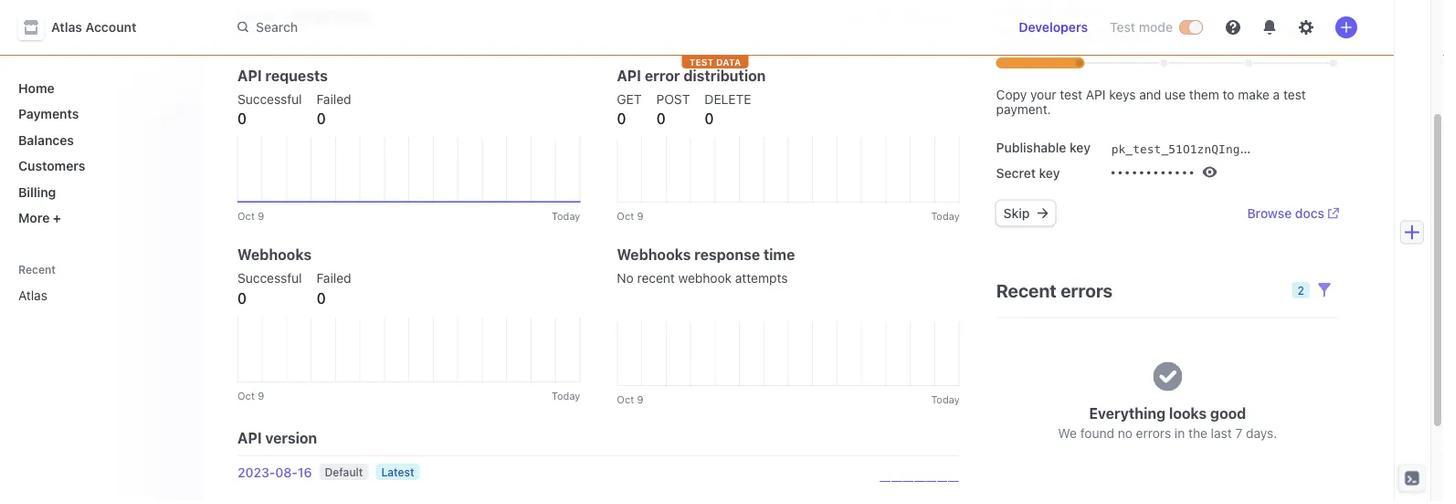 Task type: locate. For each thing, give the bounding box(es) containing it.
key for publishable key
[[1070, 141, 1091, 156]]

0 horizontal spatial errors
[[1061, 281, 1113, 302]]

and
[[1140, 87, 1162, 102]]

0 button down post
[[657, 108, 666, 130]]

api error distribution
[[617, 68, 766, 85]]

4
[[1327, 26, 1334, 39]]

mode
[[1139, 20, 1173, 35]]

browse
[[1248, 206, 1292, 221]]

1 0 button from the left
[[238, 108, 247, 130]]

looks
[[1170, 405, 1207, 423]]

0 vertical spatial successful
[[238, 92, 302, 107]]

0 inside get 0
[[617, 111, 626, 128]]

recent for recent
[[18, 263, 56, 276]]

0 for get 0 0 button
[[617, 111, 626, 128]]

0 button down get
[[617, 108, 626, 130]]

webhook
[[679, 271, 732, 286]]

figure
[[238, 138, 581, 203], [238, 138, 581, 203]]

1 vertical spatial atlas
[[18, 288, 47, 303]]

good
[[1211, 405, 1247, 423]]

atlas left account
[[51, 20, 82, 35]]

everything
[[1090, 405, 1166, 423]]

test right make
[[1284, 87, 1307, 102]]

webhooks for webhooks response time
[[617, 247, 691, 264]]

1 webhooks from the left
[[238, 247, 312, 264]]

recent down 'skip' button
[[997, 281, 1057, 302]]

atlas
[[51, 20, 82, 35], [18, 288, 47, 303]]

copy your test api keys and use them to make a test payment.
[[997, 87, 1307, 117]]

atlas down more
[[18, 288, 47, 303]]

atlas inside recent navigation links element
[[18, 288, 47, 303]]

test
[[1110, 20, 1136, 35]]

error
[[645, 68, 680, 85]]

webhooks
[[238, 247, 312, 264], [617, 247, 691, 264]]

0 button down requests
[[317, 108, 326, 130]]

payments link
[[11, 99, 186, 129]]

pk_test_51o1znqingjxucx1cxxdp41tej4hbcrq14churz button
[[1110, 138, 1445, 161]]

1w
[[936, 8, 953, 23]]

api left requests
[[238, 68, 262, 85]]

1w button
[[936, 8, 953, 23]]

1 horizontal spatial webhooks
[[617, 247, 691, 264]]

1 vertical spatial key
[[1040, 166, 1061, 181]]

4h button
[[853, 8, 869, 23]]

5 0 button from the left
[[705, 108, 714, 130]]

1 vertical spatial a
[[1274, 87, 1281, 102]]

1 horizontal spatial atlas
[[51, 20, 82, 35]]

1 horizontal spatial key
[[1070, 141, 1091, 156]]

a down integration status
[[1038, 24, 1046, 41]]

core navigation links element
[[11, 73, 186, 233]]

1 vertical spatial successful 0
[[238, 271, 302, 308]]

test for payment
[[1050, 24, 1078, 41]]

+
[[53, 211, 61, 226]]

key
[[1070, 141, 1091, 156], [1040, 166, 1061, 181]]

oct for api requests
[[238, 211, 255, 223]]

0 horizontal spatial recent
[[18, 263, 56, 276]]

0 horizontal spatial key
[[1040, 166, 1061, 181]]

0 vertical spatial atlas
[[51, 20, 82, 35]]

requests
[[265, 68, 328, 85]]

0 vertical spatial a
[[1038, 24, 1046, 41]]

browse docs
[[1248, 206, 1325, 221]]

0 vertical spatial failed
[[317, 92, 351, 107]]

0 button for successful 0
[[238, 108, 247, 130]]

0 inside delete 0
[[705, 111, 714, 128]]

0 button for failed 0
[[317, 108, 326, 130]]

test for api
[[1060, 87, 1083, 102]]

integration
[[281, 5, 375, 27]]

2
[[1298, 285, 1305, 297]]

search
[[256, 19, 298, 34]]

atlas for atlas account
[[51, 20, 82, 35]]

days.
[[1247, 426, 1278, 441]]

make a test payment
[[997, 24, 1143, 41]]

1 horizontal spatial a
[[1274, 87, 1281, 102]]

no
[[1118, 426, 1133, 441]]

key right publishable
[[1070, 141, 1091, 156]]

a
[[1038, 24, 1046, 41], [1274, 87, 1281, 102]]

1 vertical spatial failed
[[317, 271, 351, 286]]

1 vertical spatial recent
[[997, 281, 1057, 302]]

1 horizontal spatial recent
[[997, 281, 1057, 302]]

0 button for delete 0
[[705, 108, 714, 130]]

use
[[1165, 87, 1186, 102]]

test
[[1050, 24, 1078, 41], [1060, 87, 1083, 102], [1284, 87, 1307, 102]]

api for api error distribution
[[617, 68, 641, 85]]

errors
[[1061, 281, 1113, 302], [1136, 426, 1172, 441]]

12h
[[876, 8, 898, 23]]

oct 9 for api requests
[[238, 211, 264, 223]]

api up 2023-
[[238, 430, 262, 448]]

1 horizontal spatial errors
[[1136, 426, 1172, 441]]

9 for webhooks response time
[[637, 394, 644, 406]]

recent down more +
[[18, 263, 56, 276]]

recent inside recent navigation links element
[[18, 263, 56, 276]]

oct 9 for webhooks response time
[[617, 394, 644, 406]]

delete
[[705, 92, 752, 107]]

make
[[1239, 87, 1270, 102]]

atlas inside button
[[51, 20, 82, 35]]

0 button down delete
[[705, 108, 714, 130]]

3 0 button from the left
[[617, 108, 626, 130]]

api requests
[[238, 68, 328, 85]]

0 horizontal spatial webhooks
[[238, 247, 312, 264]]

0 button for post 0
[[657, 108, 666, 130]]

0 button down api requests
[[238, 108, 247, 130]]

integration
[[997, 5, 1063, 20]]

4h
[[853, 8, 869, 23]]

oct for webhooks
[[238, 391, 255, 403]]

0 button
[[238, 108, 247, 130], [317, 108, 326, 130], [617, 108, 626, 130], [657, 108, 666, 130], [705, 108, 714, 130]]

today
[[552, 211, 581, 223], [932, 211, 960, 223], [552, 391, 581, 403], [932, 394, 960, 406]]

api
[[238, 68, 262, 85], [617, 68, 641, 85], [1086, 87, 1106, 102], [238, 430, 262, 448]]

0 vertical spatial recent
[[18, 263, 56, 276]]

failed
[[317, 92, 351, 107], [317, 271, 351, 286]]

1 successful from the top
[[238, 92, 302, 107]]

them
[[1190, 87, 1220, 102]]

api up get
[[617, 68, 641, 85]]

test
[[690, 57, 714, 67]]

0 inside post 0
[[657, 111, 666, 128]]

account
[[86, 20, 137, 35]]

0 horizontal spatial atlas
[[18, 288, 47, 303]]

1 vertical spatial successful
[[238, 271, 302, 286]]

webhooks for webhooks
[[238, 247, 312, 264]]

recent
[[18, 263, 56, 276], [997, 281, 1057, 302]]

0 vertical spatial key
[[1070, 141, 1091, 156]]

0 vertical spatial successful 0
[[238, 92, 302, 128]]

1 vertical spatial failed 0
[[317, 271, 351, 308]]

successful
[[238, 92, 302, 107], [238, 271, 302, 286]]

1 successful 0 from the top
[[238, 92, 302, 128]]

08-
[[275, 466, 298, 481]]

1 failed 0 from the top
[[317, 92, 351, 128]]

balances link
[[11, 125, 186, 155]]

2 failed from the top
[[317, 271, 351, 286]]

2 0 button from the left
[[317, 108, 326, 130]]

today for response
[[932, 394, 960, 406]]

attempts
[[735, 271, 788, 286]]

api left keys on the right top of page
[[1086, 87, 1106, 102]]

4 0 button from the left
[[657, 108, 666, 130]]

recent for recent errors
[[997, 281, 1057, 302]]

atlas link
[[11, 281, 161, 311]]

0
[[238, 111, 247, 128], [317, 111, 326, 128], [617, 111, 626, 128], [657, 111, 666, 128], [705, 111, 714, 128], [238, 291, 247, 308], [317, 291, 326, 308]]

test down integration status
[[1050, 24, 1078, 41]]

successful 0
[[238, 92, 302, 128], [238, 271, 302, 308]]

test right your
[[1060, 87, 1083, 102]]

to
[[1223, 87, 1235, 102]]

today for requests
[[552, 211, 581, 223]]

a right make
[[1274, 87, 1281, 102]]

0 vertical spatial failed 0
[[317, 92, 351, 128]]

no recent webhook attempts
[[617, 271, 788, 286]]

oct 9
[[238, 211, 264, 223], [617, 211, 644, 223], [238, 391, 264, 403], [617, 394, 644, 406]]

24h
[[905, 8, 928, 23]]

key down publishable key
[[1040, 166, 1061, 181]]

2 webhooks from the left
[[617, 247, 691, 264]]

1 vertical spatial errors
[[1136, 426, 1172, 441]]

oct
[[238, 211, 255, 223], [617, 211, 634, 223], [238, 391, 255, 403], [617, 394, 634, 406]]

get 0
[[617, 92, 642, 128]]

9 for api error distribution
[[637, 211, 644, 223]]



Task type: describe. For each thing, give the bounding box(es) containing it.
version
[[265, 430, 317, 448]]

oct for api error distribution
[[617, 211, 634, 223]]

the
[[1189, 426, 1208, 441]]

12h button
[[876, 8, 898, 23]]

2023-08-16 link
[[238, 465, 312, 483]]

2 successful 0 from the top
[[238, 271, 302, 308]]

keys
[[1110, 87, 1136, 102]]

skip button
[[997, 201, 1056, 227]]

customers
[[18, 159, 85, 174]]

0 for delete 0's 0 button
[[705, 111, 714, 128]]

developers link
[[1012, 13, 1096, 42]]

billing
[[18, 185, 56, 200]]

test data
[[690, 57, 741, 67]]

api for api requests
[[238, 68, 262, 85]]

•••••••••••• button
[[1103, 157, 1218, 183]]

today for error
[[932, 211, 960, 223]]

1
[[1312, 26, 1318, 39]]

payments
[[18, 106, 79, 122]]

pk_test_51o1znqingjxucx1cxxdp41tej4hbcrq14churz
[[1112, 143, 1445, 157]]

atlas account
[[51, 20, 137, 35]]

response
[[695, 247, 760, 264]]

latest
[[381, 467, 415, 479]]

payment.
[[997, 102, 1052, 117]]

oct for webhooks response time
[[617, 394, 634, 406]]

9 for api requests
[[258, 211, 264, 223]]

9 for webhooks
[[258, 391, 264, 403]]

step
[[1285, 26, 1309, 39]]

0 for 0 button related to post 0
[[657, 111, 666, 128]]

oct 9 for api error distribution
[[617, 211, 644, 223]]

oct 9 for webhooks
[[238, 391, 264, 403]]

found
[[1081, 426, 1115, 441]]

4h 12h 24h 1w
[[853, 8, 953, 23]]

webhooks response time
[[617, 247, 795, 264]]

your integration
[[238, 5, 375, 27]]

settings image
[[1299, 20, 1314, 35]]

status
[[1066, 5, 1104, 20]]

your
[[1031, 87, 1057, 102]]

secret
[[997, 166, 1036, 181]]

Search search field
[[227, 11, 742, 44]]

home link
[[11, 73, 186, 103]]

Search text field
[[227, 11, 742, 44]]

0 vertical spatial errors
[[1061, 281, 1113, 302]]

billing link
[[11, 177, 186, 207]]

default
[[325, 467, 363, 479]]

we
[[1059, 426, 1077, 441]]

7
[[1236, 426, 1243, 441]]

data
[[716, 57, 741, 67]]

copy
[[997, 87, 1027, 102]]

home
[[18, 80, 55, 95]]

get
[[617, 92, 642, 107]]

delete 0
[[705, 92, 752, 128]]

api inside copy your test api keys and use them to make a test payment.
[[1086, 87, 1106, 102]]

your
[[238, 5, 277, 27]]

publishable
[[997, 141, 1067, 156]]

everything looks good we found no errors in the last 7 days.
[[1059, 405, 1278, 441]]

more +
[[18, 211, 61, 226]]

atlas account button
[[18, 15, 155, 40]]

0 horizontal spatial a
[[1038, 24, 1046, 41]]

make
[[997, 24, 1035, 41]]

docs
[[1296, 206, 1325, 221]]

distribution
[[684, 68, 766, 85]]

post
[[657, 92, 690, 107]]

publishable key
[[997, 141, 1091, 156]]

0 for failed 0's 0 button
[[317, 111, 326, 128]]

recent
[[637, 271, 675, 286]]

recent navigation links element
[[0, 262, 201, 311]]

recent errors
[[997, 281, 1113, 302]]

customers link
[[11, 151, 186, 181]]

skip
[[1004, 206, 1030, 221]]

help image
[[1226, 20, 1241, 35]]

16
[[298, 466, 312, 481]]

last
[[1211, 426, 1232, 441]]

test mode
[[1110, 20, 1173, 35]]

api for api version
[[238, 430, 262, 448]]

0 button for get 0
[[617, 108, 626, 130]]

time
[[764, 247, 795, 264]]

payment
[[1081, 24, 1143, 41]]

errors inside everything looks good we found no errors in the last 7 days.
[[1136, 426, 1172, 441]]

0 for 0 button for successful 0
[[238, 111, 247, 128]]

••••••••••••
[[1110, 167, 1196, 180]]

1 failed from the top
[[317, 92, 351, 107]]

in
[[1175, 426, 1185, 441]]

developers
[[1019, 20, 1088, 35]]

post 0
[[657, 92, 690, 128]]

24h button
[[905, 8, 928, 23]]

secret key
[[997, 166, 1061, 181]]

api version
[[238, 430, 317, 448]]

integration status
[[997, 5, 1104, 20]]

/
[[1321, 26, 1324, 39]]

key for secret key
[[1040, 166, 1061, 181]]

2 successful from the top
[[238, 271, 302, 286]]

a inside copy your test api keys and use them to make a test payment.
[[1274, 87, 1281, 102]]

2 failed 0 from the top
[[317, 271, 351, 308]]

2023-08-16
[[238, 466, 312, 481]]

atlas for atlas
[[18, 288, 47, 303]]

svg image
[[1038, 208, 1049, 219]]



Task type: vqa. For each thing, say whether or not it's contained in the screenshot.
or in popup button
no



